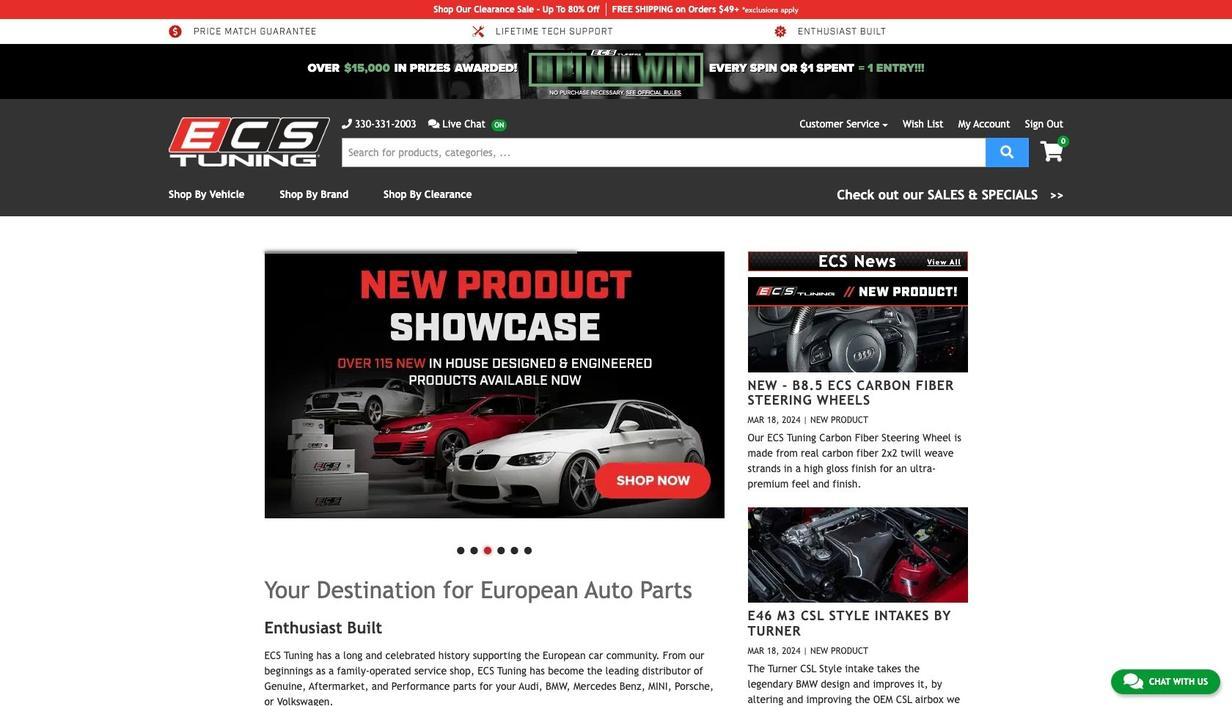 Task type: locate. For each thing, give the bounding box(es) containing it.
new - b8.5 ecs carbon fiber steering wheels image
[[748, 277, 968, 373]]

comments image
[[1124, 673, 1144, 690]]

ecs tuning 'spin to win' contest logo image
[[529, 50, 704, 87]]

ecs tuning image
[[169, 117, 330, 167]]

phone image
[[342, 119, 352, 129]]

Search text field
[[342, 138, 986, 167]]

shopping cart image
[[1041, 142, 1064, 162]]

search image
[[1001, 145, 1014, 158]]

e46 m3 csl style intakes by turner image
[[748, 508, 968, 603]]



Task type: describe. For each thing, give the bounding box(es) containing it.
generic - monthly recap image
[[264, 252, 724, 519]]

comments image
[[428, 119, 440, 129]]



Task type: vqa. For each thing, say whether or not it's contained in the screenshot.
Sign Out
no



